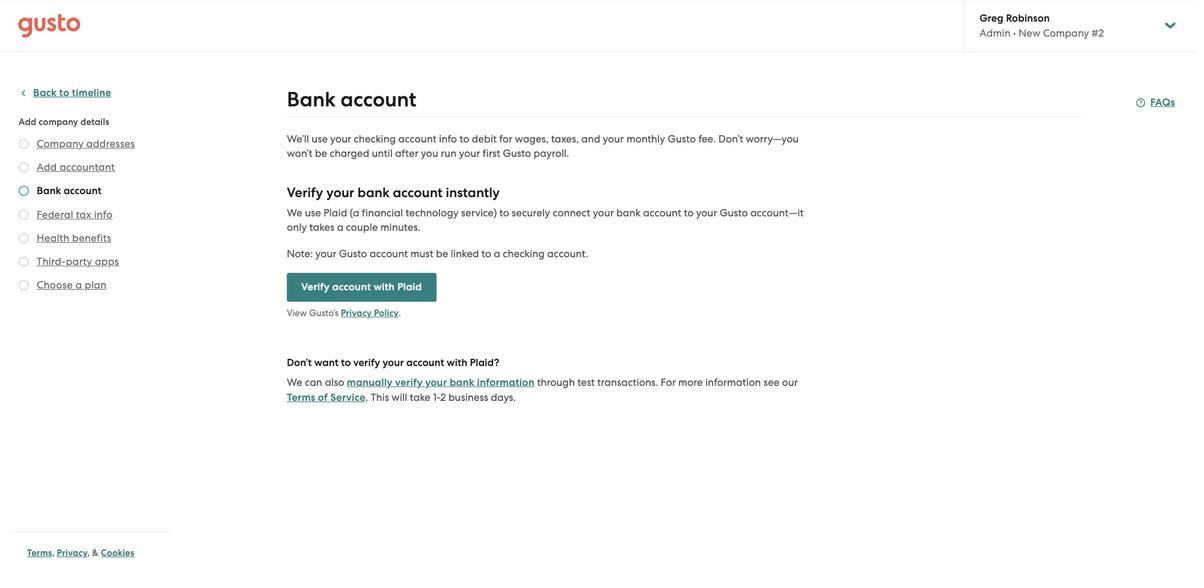 Task type: vqa. For each thing, say whether or not it's contained in the screenshot.
so
no



Task type: locate. For each thing, give the bounding box(es) containing it.
2 horizontal spatial a
[[494, 248, 500, 260]]

plaid up policy in the left bottom of the page
[[397, 281, 422, 294]]

addresses
[[86, 138, 135, 150]]

terms of service link
[[287, 392, 366, 404]]

check image for choose
[[19, 280, 29, 291]]

privacy for policy
[[341, 308, 372, 319]]

0 vertical spatial don't
[[719, 133, 743, 145]]

health
[[37, 232, 70, 244]]

checking down securely
[[503, 248, 545, 260]]

1 horizontal spatial add
[[37, 161, 57, 173]]

0 vertical spatial bank
[[287, 87, 336, 112]]

info
[[439, 133, 457, 145], [94, 209, 113, 221]]

for
[[661, 377, 676, 389]]

charged
[[330, 147, 369, 159]]

bank up business
[[450, 377, 475, 389]]

be
[[315, 147, 327, 159], [436, 248, 448, 260]]

0 vertical spatial .
[[399, 308, 401, 319]]

plaid?
[[470, 357, 499, 369]]

we left can
[[287, 377, 302, 389]]

faqs button
[[1136, 96, 1176, 110]]

be right must
[[436, 248, 448, 260]]

must
[[410, 248, 434, 260]]

company inside the greg robinson admin • new company #2
[[1043, 27, 1089, 39]]

. left this
[[366, 392, 368, 404]]

1 vertical spatial terms
[[27, 548, 52, 559]]

add inside button
[[37, 161, 57, 173]]

bank up we'll
[[287, 87, 336, 112]]

gusto left account—it in the top of the page
[[720, 207, 748, 219]]

couple
[[346, 221, 378, 233]]

also
[[325, 377, 344, 389]]

(a
[[350, 207, 359, 219]]

check image left add accountant button
[[19, 162, 29, 173]]

0 horizontal spatial with
[[374, 281, 395, 294]]

0 vertical spatial bank
[[358, 185, 390, 201]]

bank account inside "list"
[[37, 185, 101, 197]]

monthly
[[627, 133, 665, 145]]

add left accountant
[[37, 161, 57, 173]]

company
[[1043, 27, 1089, 39], [37, 138, 84, 150]]

check image for company
[[19, 139, 29, 149]]

company left '#2'
[[1043, 27, 1089, 39]]

0 horizontal spatial add
[[19, 117, 36, 128]]

add company details
[[19, 117, 109, 128]]

we up 'only'
[[287, 207, 302, 219]]

info right tax
[[94, 209, 113, 221]]

and
[[582, 133, 601, 145]]

1 horizontal spatial company
[[1043, 27, 1089, 39]]

4 check image from the top
[[19, 257, 29, 267]]

bank right "connect"
[[617, 207, 641, 219]]

add
[[19, 117, 36, 128], [37, 161, 57, 173]]

gusto inside verify your bank account instantly we use plaid (a financial technology service) to securely connect your bank account to your gusto account—it only takes a couple minutes.
[[720, 207, 748, 219]]

federal tax info button
[[37, 208, 113, 222]]

1 horizontal spatial checking
[[503, 248, 545, 260]]

home image
[[18, 14, 81, 38]]

checking up until at the left top of the page
[[354, 133, 396, 145]]

a right linked
[[494, 248, 500, 260]]

1 vertical spatial .
[[366, 392, 368, 404]]

with up manually verify your bank information button
[[447, 357, 468, 369]]

0 horizontal spatial be
[[315, 147, 327, 159]]

1 vertical spatial with
[[447, 357, 468, 369]]

use
[[312, 133, 328, 145], [305, 207, 321, 219]]

1 we from the top
[[287, 207, 302, 219]]

terms link
[[27, 548, 52, 559]]

1 vertical spatial plaid
[[397, 281, 422, 294]]

0 vertical spatial be
[[315, 147, 327, 159]]

info up run
[[439, 133, 457, 145]]

fee.
[[699, 133, 716, 145]]

verify
[[353, 357, 380, 369], [395, 377, 423, 389]]

0 horizontal spatial company
[[37, 138, 84, 150]]

plan
[[85, 279, 107, 291]]

verify up manually
[[353, 357, 380, 369]]

account
[[341, 87, 416, 112], [398, 133, 437, 145], [64, 185, 101, 197], [393, 185, 443, 201], [643, 207, 682, 219], [370, 248, 408, 260], [332, 281, 371, 294], [406, 357, 444, 369]]

with
[[374, 281, 395, 294], [447, 357, 468, 369]]

0 vertical spatial with
[[374, 281, 395, 294]]

a right takes
[[337, 221, 344, 233]]

.
[[399, 308, 401, 319], [366, 392, 368, 404]]

accountant
[[59, 161, 115, 173]]

0 vertical spatial we
[[287, 207, 302, 219]]

3 check image from the top
[[19, 233, 29, 244]]

1 horizontal spatial terms
[[287, 392, 315, 404]]

don't
[[719, 133, 743, 145], [287, 357, 312, 369]]

1 horizontal spatial information
[[706, 377, 761, 389]]

0 horizontal spatial information
[[477, 377, 535, 389]]

verify up 'only'
[[287, 185, 323, 201]]

gusto
[[668, 133, 696, 145], [503, 147, 531, 159], [720, 207, 748, 219], [339, 248, 367, 260]]

with up policy in the left bottom of the page
[[374, 281, 395, 294]]

check image left federal
[[19, 210, 29, 220]]

1 vertical spatial checking
[[503, 248, 545, 260]]

1 vertical spatial bank
[[37, 185, 61, 197]]

1 horizontal spatial a
[[337, 221, 344, 233]]

0 vertical spatial plaid
[[324, 207, 347, 219]]

bank account up federal tax info button on the left of page
[[37, 185, 101, 197]]

1 horizontal spatial be
[[436, 248, 448, 260]]

only
[[287, 221, 307, 233]]

0 horizontal spatial checking
[[354, 133, 396, 145]]

0 horizontal spatial bank
[[37, 185, 61, 197]]

2 vertical spatial bank
[[450, 377, 475, 389]]

taxes,
[[551, 133, 579, 145]]

1 horizontal spatial bank
[[450, 377, 475, 389]]

checking inside we'll use your checking account info to debit for wages, taxes, and your monthly gusto fee. don't worry—you won't be charged until after you run your first gusto payroll.
[[354, 133, 396, 145]]

,
[[52, 548, 55, 559], [87, 548, 90, 559]]

verify inside verify your bank account instantly we use plaid (a financial technology service) to securely connect your bank account to your gusto account—it only takes a couple minutes.
[[287, 185, 323, 201]]

1 vertical spatial verify
[[395, 377, 423, 389]]

0 horizontal spatial info
[[94, 209, 113, 221]]

1 vertical spatial company
[[37, 138, 84, 150]]

1 check image from the top
[[19, 139, 29, 149]]

a inside button
[[75, 279, 82, 291]]

bank inside we can also manually verify your bank information through test transactions. for more information see our terms of service . this will take 1-2 business days.
[[450, 377, 475, 389]]

tax
[[76, 209, 91, 221]]

1 vertical spatial don't
[[287, 357, 312, 369]]

0 horizontal spatial a
[[75, 279, 82, 291]]

privacy
[[341, 308, 372, 319], [57, 548, 87, 559]]

0 vertical spatial privacy
[[341, 308, 372, 319]]

0 vertical spatial info
[[439, 133, 457, 145]]

with inside button
[[374, 281, 395, 294]]

1 horizontal spatial verify
[[395, 377, 423, 389]]

account.
[[547, 248, 588, 260]]

add accountant button
[[37, 160, 115, 174]]

0 horizontal spatial plaid
[[324, 207, 347, 219]]

plaid
[[324, 207, 347, 219], [397, 281, 422, 294]]

gusto left fee.
[[668, 133, 696, 145]]

admin
[[980, 27, 1011, 39]]

back to timeline button
[[19, 86, 111, 100]]

0 horizontal spatial privacy
[[57, 548, 87, 559]]

1 horizontal spatial with
[[447, 357, 468, 369]]

1 vertical spatial we
[[287, 377, 302, 389]]

manually verify your bank information button
[[347, 376, 535, 390]]

2 vertical spatial a
[[75, 279, 82, 291]]

don't right fee.
[[719, 133, 743, 145]]

•
[[1013, 27, 1016, 39]]

plaid inside button
[[397, 281, 422, 294]]

1 horizontal spatial don't
[[719, 133, 743, 145]]

info inside we'll use your checking account info to debit for wages, taxes, and your monthly gusto fee. don't worry—you won't be charged until after you run your first gusto payroll.
[[439, 133, 457, 145]]

add accountant
[[37, 161, 115, 173]]

terms down can
[[287, 392, 315, 404]]

2 check image from the top
[[19, 186, 29, 196]]

minutes.
[[380, 221, 421, 233]]

don't up can
[[287, 357, 312, 369]]

transactions.
[[598, 377, 658, 389]]

0 horizontal spatial ,
[[52, 548, 55, 559]]

party
[[66, 256, 92, 268]]

check image
[[19, 139, 29, 149], [19, 186, 29, 196], [19, 233, 29, 244], [19, 257, 29, 267], [19, 280, 29, 291]]

2 check image from the top
[[19, 210, 29, 220]]

use right we'll
[[312, 133, 328, 145]]

privacy down verify account with plaid button
[[341, 308, 372, 319]]

verify for your
[[287, 185, 323, 201]]

note: your gusto account must be linked to a checking account.
[[287, 248, 588, 260]]

terms left privacy link
[[27, 548, 52, 559]]

2 we from the top
[[287, 377, 302, 389]]

choose a plan button
[[37, 278, 107, 292]]

5 check image from the top
[[19, 280, 29, 291]]

bank account up the 'charged'
[[287, 87, 416, 112]]

1 horizontal spatial info
[[439, 133, 457, 145]]

of
[[318, 392, 328, 404]]

1 information from the left
[[477, 377, 535, 389]]

third-party apps button
[[37, 254, 119, 269]]

0 vertical spatial a
[[337, 221, 344, 233]]

0 vertical spatial verify
[[353, 357, 380, 369]]

1 horizontal spatial plaid
[[397, 281, 422, 294]]

bank account
[[287, 87, 416, 112], [37, 185, 101, 197]]

verify up gusto's
[[301, 281, 330, 294]]

0 vertical spatial company
[[1043, 27, 1089, 39]]

0 vertical spatial bank account
[[287, 87, 416, 112]]

don't inside we'll use your checking account info to debit for wages, taxes, and your monthly gusto fee. don't worry—you won't be charged until after you run your first gusto payroll.
[[719, 133, 743, 145]]

check image
[[19, 162, 29, 173], [19, 210, 29, 220]]

a left plan
[[75, 279, 82, 291]]

verify your bank account instantly we use plaid (a financial technology service) to securely connect your bank account to your gusto account—it only takes a couple minutes.
[[287, 185, 804, 233]]

this
[[371, 392, 389, 404]]

verify up the will on the left bottom
[[395, 377, 423, 389]]

verify inside button
[[301, 281, 330, 294]]

1 vertical spatial use
[[305, 207, 321, 219]]

we inside verify your bank account instantly we use plaid (a financial technology service) to securely connect your bank account to your gusto account—it only takes a couple minutes.
[[287, 207, 302, 219]]

privacy left "&"
[[57, 548, 87, 559]]

information up days. at left bottom
[[477, 377, 535, 389]]

terms inside we can also manually verify your bank information through test transactions. for more information see our terms of service . this will take 1-2 business days.
[[287, 392, 315, 404]]

back to timeline
[[33, 87, 111, 99]]

until
[[372, 147, 393, 159]]

1 vertical spatial bank
[[617, 207, 641, 219]]

1 vertical spatial check image
[[19, 210, 29, 220]]

1 vertical spatial verify
[[301, 281, 330, 294]]

business
[[449, 392, 488, 404]]

. down verify account with plaid button
[[399, 308, 401, 319]]

, left "&"
[[87, 548, 90, 559]]

health benefits
[[37, 232, 111, 244]]

debit
[[472, 133, 497, 145]]

add left company
[[19, 117, 36, 128]]

take
[[410, 392, 431, 404]]

bank account list
[[19, 137, 167, 295]]

1 horizontal spatial .
[[399, 308, 401, 319]]

0 vertical spatial verify
[[287, 185, 323, 201]]

0 vertical spatial use
[[312, 133, 328, 145]]

use up takes
[[305, 207, 321, 219]]

account inside "list"
[[64, 185, 101, 197]]

company addresses
[[37, 138, 135, 150]]

1 vertical spatial add
[[37, 161, 57, 173]]

checking
[[354, 133, 396, 145], [503, 248, 545, 260]]

see
[[764, 377, 780, 389]]

be right "won't"
[[315, 147, 327, 159]]

company addresses button
[[37, 137, 135, 151]]

gusto's
[[309, 308, 339, 319]]

1 horizontal spatial ,
[[87, 548, 90, 559]]

company down company
[[37, 138, 84, 150]]

0 vertical spatial checking
[[354, 133, 396, 145]]

information
[[477, 377, 535, 389], [706, 377, 761, 389]]

check image for health
[[19, 233, 29, 244]]

your
[[330, 133, 351, 145], [603, 133, 624, 145], [459, 147, 480, 159], [326, 185, 354, 201], [593, 207, 614, 219], [696, 207, 717, 219], [315, 248, 336, 260], [383, 357, 404, 369], [425, 377, 447, 389]]

bank up financial
[[358, 185, 390, 201]]

0 horizontal spatial bank account
[[37, 185, 101, 197]]

, left privacy link
[[52, 548, 55, 559]]

. inside we can also manually verify your bank information through test transactions. for more information see our terms of service . this will take 1-2 business days.
[[366, 392, 368, 404]]

0 horizontal spatial .
[[366, 392, 368, 404]]

1 vertical spatial privacy
[[57, 548, 87, 559]]

your inside we can also manually verify your bank information through test transactions. for more information see our terms of service . this will take 1-2 business days.
[[425, 377, 447, 389]]

back
[[33, 87, 57, 99]]

1 horizontal spatial privacy
[[341, 308, 372, 319]]

use inside we'll use your checking account info to debit for wages, taxes, and your monthly gusto fee. don't worry—you won't be charged until after you run your first gusto payroll.
[[312, 133, 328, 145]]

0 vertical spatial terms
[[287, 392, 315, 404]]

privacy for ,
[[57, 548, 87, 559]]

bank up federal
[[37, 185, 61, 197]]

1 vertical spatial bank account
[[37, 185, 101, 197]]

bank
[[287, 87, 336, 112], [37, 185, 61, 197]]

1 check image from the top
[[19, 162, 29, 173]]

1 vertical spatial info
[[94, 209, 113, 221]]

worry—you
[[746, 133, 799, 145]]

information left see
[[706, 377, 761, 389]]

0 vertical spatial check image
[[19, 162, 29, 173]]

0 vertical spatial add
[[19, 117, 36, 128]]

want
[[314, 357, 339, 369]]

plaid left (a
[[324, 207, 347, 219]]



Task type: describe. For each thing, give the bounding box(es) containing it.
don't want to verify your account with plaid?
[[287, 357, 499, 369]]

company
[[39, 117, 78, 128]]

we'll
[[287, 133, 309, 145]]

to inside we'll use your checking account info to debit for wages, taxes, and your monthly gusto fee. don't worry—you won't be charged until after you run your first gusto payroll.
[[460, 133, 469, 145]]

add for add company details
[[19, 117, 36, 128]]

apps
[[95, 256, 119, 268]]

health benefits button
[[37, 231, 111, 245]]

service)
[[461, 207, 497, 219]]

1 , from the left
[[52, 548, 55, 559]]

we inside we can also manually verify your bank information through test transactions. for more information see our terms of service . this will take 1-2 business days.
[[287, 377, 302, 389]]

securely
[[512, 207, 550, 219]]

gusto down for
[[503, 147, 531, 159]]

we'll use your checking account info to debit for wages, taxes, and your monthly gusto fee. don't worry—you won't be charged until after you run your first gusto payroll.
[[287, 133, 799, 159]]

privacy policy link
[[341, 308, 399, 319]]

our
[[782, 377, 798, 389]]

greg robinson admin • new company #2
[[980, 12, 1104, 39]]

payroll.
[[534, 147, 569, 159]]

federal tax info
[[37, 209, 113, 221]]

connect
[[553, 207, 591, 219]]

days.
[[491, 392, 516, 404]]

through
[[537, 377, 575, 389]]

0 horizontal spatial don't
[[287, 357, 312, 369]]

0 horizontal spatial terms
[[27, 548, 52, 559]]

1 horizontal spatial bank account
[[287, 87, 416, 112]]

first
[[483, 147, 500, 159]]

check image for add
[[19, 162, 29, 173]]

verify account with plaid
[[301, 281, 422, 294]]

technology
[[406, 207, 459, 219]]

privacy link
[[57, 548, 87, 559]]

bank inside "list"
[[37, 185, 61, 197]]

run
[[441, 147, 457, 159]]

faqs
[[1151, 96, 1176, 109]]

can
[[305, 377, 322, 389]]

for
[[499, 133, 513, 145]]

timeline
[[72, 87, 111, 99]]

benefits
[[72, 232, 111, 244]]

instantly
[[446, 185, 500, 201]]

choose
[[37, 279, 73, 291]]

company inside button
[[37, 138, 84, 150]]

1 vertical spatial a
[[494, 248, 500, 260]]

add for add accountant
[[37, 161, 57, 173]]

info inside federal tax info button
[[94, 209, 113, 221]]

gusto down couple
[[339, 248, 367, 260]]

greg
[[980, 12, 1004, 25]]

account—it
[[751, 207, 804, 219]]

#2
[[1092, 27, 1104, 39]]

plaid inside verify your bank account instantly we use plaid (a financial technology service) to securely connect your bank account to your gusto account—it only takes a couple minutes.
[[324, 207, 347, 219]]

you
[[421, 147, 438, 159]]

0 horizontal spatial verify
[[353, 357, 380, 369]]

won't
[[287, 147, 312, 159]]

2 information from the left
[[706, 377, 761, 389]]

check image for federal
[[19, 210, 29, 220]]

third-
[[37, 256, 66, 268]]

account inside we'll use your checking account info to debit for wages, taxes, and your monthly gusto fee. don't worry—you won't be charged until after you run your first gusto payroll.
[[398, 133, 437, 145]]

details
[[81, 117, 109, 128]]

more
[[679, 377, 703, 389]]

cookies
[[101, 548, 134, 559]]

account inside button
[[332, 281, 371, 294]]

after
[[395, 147, 419, 159]]

third-party apps
[[37, 256, 119, 268]]

use inside verify your bank account instantly we use plaid (a financial technology service) to securely connect your bank account to your gusto account—it only takes a couple minutes.
[[305, 207, 321, 219]]

check image for third-
[[19, 257, 29, 267]]

verify inside we can also manually verify your bank information through test transactions. for more information see our terms of service . this will take 1-2 business days.
[[395, 377, 423, 389]]

2 , from the left
[[87, 548, 90, 559]]

0 horizontal spatial bank
[[358, 185, 390, 201]]

2
[[440, 392, 446, 404]]

we can also manually verify your bank information through test transactions. for more information see our terms of service . this will take 1-2 business days.
[[287, 377, 798, 404]]

1 horizontal spatial bank
[[287, 87, 336, 112]]

be inside we'll use your checking account info to debit for wages, taxes, and your monthly gusto fee. don't worry—you won't be charged until after you run your first gusto payroll.
[[315, 147, 327, 159]]

wages,
[[515, 133, 549, 145]]

choose a plan
[[37, 279, 107, 291]]

a inside verify your bank account instantly we use plaid (a financial technology service) to securely connect your bank account to your gusto account—it only takes a couple minutes.
[[337, 221, 344, 233]]

financial
[[362, 207, 403, 219]]

note:
[[287, 248, 313, 260]]

takes
[[309, 221, 335, 233]]

verify account with plaid button
[[287, 273, 436, 302]]

new
[[1019, 27, 1041, 39]]

&
[[92, 548, 99, 559]]

2 horizontal spatial bank
[[617, 207, 641, 219]]

view gusto's privacy policy .
[[287, 308, 401, 319]]

manually
[[347, 377, 393, 389]]

1 vertical spatial be
[[436, 248, 448, 260]]

service
[[330, 392, 366, 404]]

test
[[578, 377, 595, 389]]

linked
[[451, 248, 479, 260]]

to inside back to timeline button
[[59, 87, 69, 99]]

verify for account
[[301, 281, 330, 294]]

cookies button
[[101, 546, 134, 561]]

robinson
[[1006, 12, 1050, 25]]

policy
[[374, 308, 399, 319]]

1-
[[433, 392, 440, 404]]



